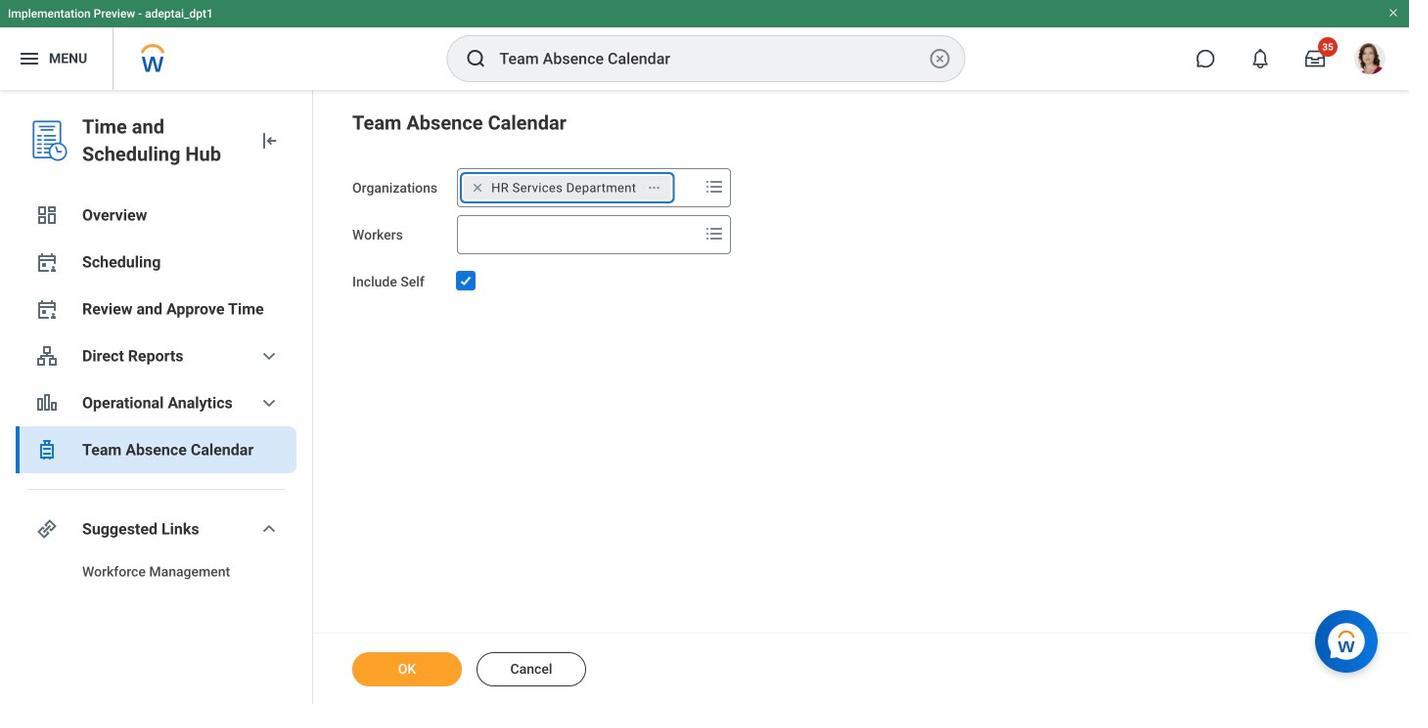 Task type: vqa. For each thing, say whether or not it's contained in the screenshot.
tab list containing Time & Absence - Analysis
no



Task type: describe. For each thing, give the bounding box(es) containing it.
navigation pane region
[[0, 90, 313, 705]]

calendar user solid image
[[35, 251, 59, 274]]

link image
[[35, 518, 59, 541]]

1 prompts image from the top
[[703, 175, 727, 199]]

hr services department element
[[492, 179, 637, 197]]

check small image
[[454, 269, 478, 293]]

x circle image
[[929, 47, 952, 70]]

notifications large image
[[1251, 49, 1271, 69]]

search image
[[465, 47, 488, 70]]

calendar user solid image
[[35, 298, 59, 321]]

transformation import image
[[258, 129, 281, 153]]

Search Workday  search field
[[500, 37, 925, 80]]

inbox large image
[[1306, 49, 1326, 69]]



Task type: locate. For each thing, give the bounding box(es) containing it.
chart image
[[35, 392, 59, 415]]

prompts image
[[703, 175, 727, 199], [703, 222, 727, 246]]

1 vertical spatial prompts image
[[703, 222, 727, 246]]

profile logan mcneil image
[[1355, 43, 1386, 78]]

task timeoff image
[[35, 439, 59, 462]]

Search field
[[458, 217, 699, 253]]

view team image
[[35, 345, 59, 368]]

justify image
[[18, 47, 41, 70]]

0 vertical spatial prompts image
[[703, 175, 727, 199]]

banner
[[0, 0, 1410, 90]]

chevron down small image
[[258, 518, 281, 541]]

2 prompts image from the top
[[703, 222, 727, 246]]

hr services department, press delete to clear value. option
[[464, 176, 671, 200]]

x small image
[[468, 178, 488, 198]]

close environment banner image
[[1388, 7, 1400, 19]]

related actions image
[[648, 181, 661, 195]]

time and scheduling hub element
[[82, 114, 242, 168]]

dashboard image
[[35, 204, 59, 227]]



